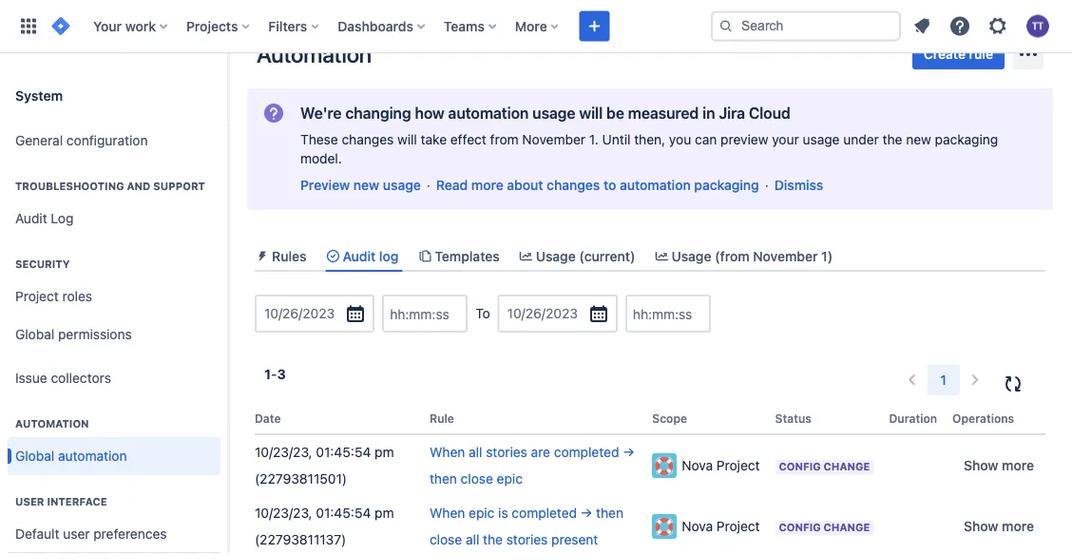 Task type: describe. For each thing, give the bounding box(es) containing it.
all inside the when epic is completed → then close all the stories present
[[466, 532, 479, 548]]

actions image
[[1017, 43, 1040, 66]]

all inside when all stories are completed → then close epic
[[469, 445, 482, 460]]

stories inside when all stories are completed → then close epic
[[486, 445, 527, 460]]

security
[[15, 258, 70, 270]]

when epic is completed → then close all the stories present link
[[430, 505, 624, 548]]

cloud
[[749, 104, 791, 122]]

config for then
[[779, 522, 821, 534]]

nova project for then
[[682, 519, 760, 534]]

usage (from november 1)
[[672, 248, 833, 264]]

is
[[498, 505, 508, 521]]

rule
[[430, 412, 454, 425]]

teams button
[[438, 11, 504, 41]]

rules image
[[255, 249, 270, 264]]

2 hh:mm:ss field from the left
[[627, 297, 709, 331]]

operations
[[953, 412, 1015, 425]]

when all stories are completed → then close epic
[[430, 445, 635, 487]]

global for global permissions
[[15, 327, 54, 342]]

when for when all stories are completed → then close epic
[[430, 445, 465, 460]]

1.
[[589, 132, 599, 147]]

more for when epic is completed → then close all the stories present
[[1002, 519, 1034, 534]]

audit log image
[[326, 249, 341, 264]]

1 vertical spatial new
[[354, 177, 379, 193]]

default user preferences
[[15, 526, 167, 542]]

completed inside when all stories are completed → then close epic
[[554, 445, 619, 460]]

teams
[[444, 18, 485, 34]]

then,
[[634, 132, 666, 147]]

status
[[775, 412, 812, 425]]

the inside the when epic is completed → then close all the stories present
[[483, 532, 503, 548]]

project for when all stories are completed → then close epic
[[717, 458, 760, 474]]

you
[[669, 132, 691, 147]]

user
[[15, 496, 44, 508]]

Search field
[[711, 11, 901, 41]]

dismiss
[[775, 177, 824, 193]]

usage for usage (from november 1)
[[672, 248, 712, 264]]

tab list containing rules
[[247, 241, 1053, 272]]

appswitcher icon image
[[17, 15, 40, 38]]

1 hh:mm:ss field from the left
[[384, 297, 466, 331]]

and
[[127, 180, 151, 193]]

system
[[15, 87, 63, 103]]

your
[[93, 18, 122, 34]]

create
[[924, 46, 966, 62]]

1 · from the left
[[427, 177, 430, 193]]

until
[[602, 132, 631, 147]]

epic inside when all stories are completed → then close epic
[[497, 471, 523, 487]]

change for →
[[824, 461, 870, 473]]

new inside we're changing how automation usage will be measured in jira cloud these changes will take effect from november 1. until then, you can preview your usage under the new packaging model.
[[906, 132, 932, 147]]

when for when epic is completed → then close all the stories present
[[430, 505, 465, 521]]

2 horizontal spatial automation
[[620, 177, 691, 193]]

create rule
[[924, 46, 993, 62]]

automation inside global automation link
[[58, 448, 127, 464]]

how
[[415, 104, 445, 122]]

primary element
[[11, 0, 711, 53]]

troubleshooting and support group
[[8, 160, 221, 243]]

filters
[[268, 18, 307, 34]]

user
[[63, 526, 90, 542]]

jira software image
[[49, 15, 72, 38]]

0 vertical spatial will
[[579, 104, 603, 122]]

to
[[476, 306, 490, 322]]

2 10/26/2023 from the left
[[507, 306, 578, 322]]

changing
[[345, 104, 411, 122]]

-
[[271, 367, 277, 382]]

→ inside when all stories are completed → then close epic
[[623, 445, 635, 460]]

close inside the when epic is completed → then close all the stories present
[[430, 532, 462, 548]]

preferences
[[93, 526, 167, 542]]

close inside when all stories are completed → then close epic
[[461, 471, 493, 487]]

read more about changes to automation packaging button
[[436, 176, 759, 195]]

under
[[844, 132, 879, 147]]

1 for 1
[[941, 372, 947, 388]]

usage for usage (current)
[[536, 248, 576, 264]]

2 · from the left
[[765, 177, 769, 193]]

more for when all stories are completed → then close epic
[[1002, 458, 1034, 474]]

interface
[[47, 496, 107, 508]]

packaging inside we're changing how automation usage will be measured in jira cloud these changes will take effect from november 1. until then, you can preview your usage under the new packaging model.
[[935, 132, 998, 147]]

projects button
[[181, 11, 257, 41]]

date
[[255, 412, 281, 425]]

about
[[507, 177, 543, 193]]

issue collectors link
[[8, 359, 221, 397]]

10/23/23, for (22793811137)
[[255, 505, 312, 521]]

global automation
[[15, 448, 127, 464]]

audit log
[[343, 248, 399, 264]]

config change for →
[[779, 461, 870, 473]]

default
[[15, 526, 59, 542]]

in
[[703, 104, 715, 122]]

preview
[[300, 177, 350, 193]]

preview
[[721, 132, 769, 147]]

model.
[[300, 151, 342, 166]]

01:45:54 for (22793811501)
[[316, 445, 371, 460]]

config change for then
[[779, 522, 870, 534]]

0 vertical spatial more
[[471, 177, 504, 193]]

log
[[51, 211, 74, 226]]

(from
[[715, 248, 750, 264]]

to
[[604, 177, 616, 193]]

1 vertical spatial will
[[397, 132, 417, 147]]

roles
[[62, 289, 92, 304]]

user interface group
[[8, 475, 221, 554]]

1 vertical spatial packaging
[[694, 177, 759, 193]]

general
[[15, 133, 63, 148]]

troubleshooting and support
[[15, 180, 205, 193]]

automation group
[[8, 397, 221, 481]]

audit log link
[[8, 200, 221, 238]]

1 10/26/2023 from the left
[[264, 306, 335, 322]]

jira
[[719, 104, 745, 122]]

the inside we're changing how automation usage will be measured in jira cloud these changes will take effect from november 1. until then, you can preview your usage under the new packaging model.
[[883, 132, 903, 147]]

3
[[277, 367, 286, 382]]

0 vertical spatial automation
[[257, 41, 372, 67]]

pm for (22793811501)
[[375, 445, 394, 460]]

audit for audit log
[[15, 211, 47, 226]]

measured
[[628, 104, 699, 122]]

settings image
[[987, 15, 1010, 38]]

0 horizontal spatial usage
[[383, 177, 421, 193]]

default user preferences link
[[8, 515, 221, 553]]

issue collectors
[[15, 370, 111, 386]]

dashboards button
[[332, 11, 432, 41]]

usage (current) image
[[519, 249, 534, 264]]

we're changing how automation usage will be measured in jira cloud these changes will take effect from november 1. until then, you can preview your usage under the new packaging model.
[[300, 104, 998, 166]]

more button
[[509, 11, 566, 41]]

duration
[[889, 412, 937, 425]]

november inside tab list
[[753, 248, 818, 264]]



Task type: vqa. For each thing, say whether or not it's contained in the screenshot.


Task type: locate. For each thing, give the bounding box(es) containing it.
01:45:54 for (22793811137)
[[316, 505, 371, 521]]

show more button for then
[[953, 512, 1046, 542]]

change for then
[[824, 522, 870, 534]]

automation up interface
[[58, 448, 127, 464]]

epic left 'is'
[[469, 505, 495, 521]]

usage (current)
[[536, 248, 636, 264]]

nova project image
[[652, 515, 677, 539]]

usage
[[533, 104, 576, 122], [803, 132, 840, 147], [383, 177, 421, 193]]

global permissions
[[15, 327, 132, 342]]

your profile and settings image
[[1027, 15, 1050, 38]]

0 vertical spatial nova project
[[682, 458, 760, 474]]

global inside 'security' group
[[15, 327, 54, 342]]

help image
[[949, 15, 972, 38]]

(current)
[[579, 248, 636, 264]]

0 horizontal spatial changes
[[342, 132, 394, 147]]

1 vertical spatial all
[[466, 532, 479, 548]]

0 horizontal spatial audit
[[15, 211, 47, 226]]

1 usage from the left
[[536, 248, 576, 264]]

1 vertical spatial show
[[964, 519, 999, 534]]

0 vertical spatial when
[[430, 445, 465, 460]]

0 vertical spatial →
[[623, 445, 635, 460]]

global up user
[[15, 448, 54, 464]]

packaging down the create rule button at right
[[935, 132, 998, 147]]

when epic is completed → then close all the stories present
[[430, 505, 624, 548]]

when inside the when epic is completed → then close all the stories present
[[430, 505, 465, 521]]

then inside when all stories are completed → then close epic
[[430, 471, 457, 487]]

create image
[[583, 15, 606, 38]]

1 horizontal spatial then
[[596, 505, 624, 521]]

scope
[[652, 412, 687, 425]]

1 vertical spatial project
[[717, 458, 760, 474]]

1 vertical spatial usage
[[803, 132, 840, 147]]

nova right nova project image
[[682, 519, 713, 534]]

1 horizontal spatial will
[[579, 104, 603, 122]]

1 when from the top
[[430, 445, 465, 460]]

0 vertical spatial show more button
[[953, 451, 1046, 481]]

2 nova from the top
[[682, 519, 713, 534]]

1 vertical spatial change
[[824, 522, 870, 534]]

0 vertical spatial the
[[883, 132, 903, 147]]

2 vertical spatial more
[[1002, 519, 1034, 534]]

templates
[[435, 248, 500, 264]]

take
[[421, 132, 447, 147]]

nova for then
[[682, 519, 713, 534]]

rules
[[272, 248, 307, 264]]

your
[[772, 132, 799, 147]]

hh:mm:ss field down the usage (from november 1) image
[[627, 297, 709, 331]]

1 vertical spatial config
[[779, 522, 821, 534]]

1 horizontal spatial 10/26/2023
[[507, 306, 578, 322]]

0 vertical spatial usage
[[533, 104, 576, 122]]

1 vertical spatial november
[[753, 248, 818, 264]]

0 vertical spatial change
[[824, 461, 870, 473]]

stories down 'is'
[[507, 532, 548, 548]]

user interface
[[15, 496, 107, 508]]

2 10/23/23, from the top
[[255, 505, 312, 521]]

1 change from the top
[[824, 461, 870, 473]]

show
[[964, 458, 999, 474], [964, 519, 999, 534]]

preview new usage · read more about changes to automation packaging · dismiss
[[300, 177, 824, 193]]

·
[[427, 177, 430, 193], [765, 177, 769, 193]]

1 vertical spatial the
[[483, 532, 503, 548]]

refresh log image
[[1002, 373, 1025, 396]]

automation up from
[[448, 104, 529, 122]]

project right nova project image
[[717, 519, 760, 534]]

new right under
[[906, 132, 932, 147]]

→ left nova project icon
[[623, 445, 635, 460]]

1 vertical spatial stories
[[507, 532, 548, 548]]

your work button
[[87, 11, 175, 41]]

1 horizontal spatial 1
[[941, 372, 947, 388]]

usage right the usage (from november 1) image
[[672, 248, 712, 264]]

2 config change from the top
[[779, 522, 870, 534]]

· left dismiss
[[765, 177, 769, 193]]

0 horizontal spatial automation
[[58, 448, 127, 464]]

global for global automation
[[15, 448, 54, 464]]

1 10/23/23, 01:45:54 pm from the top
[[255, 445, 394, 460]]

stories left are
[[486, 445, 527, 460]]

1 vertical spatial automation
[[15, 418, 89, 430]]

when
[[430, 445, 465, 460], [430, 505, 465, 521]]

work
[[125, 18, 156, 34]]

the right under
[[883, 132, 903, 147]]

1 left 'refresh log' icon on the bottom right of page
[[941, 372, 947, 388]]

0 horizontal spatial new
[[354, 177, 379, 193]]

usage right the usage (current) image
[[536, 248, 576, 264]]

1 config from the top
[[779, 461, 821, 473]]

1 nova from the top
[[682, 458, 713, 474]]

1 vertical spatial automation
[[620, 177, 691, 193]]

completed up present at the bottom right
[[512, 505, 577, 521]]

1 horizontal spatial changes
[[547, 177, 600, 193]]

0 horizontal spatial 1
[[264, 367, 271, 382]]

1 vertical spatial global
[[15, 448, 54, 464]]

dashboards
[[338, 18, 413, 34]]

2 vertical spatial project
[[717, 519, 760, 534]]

then up present at the bottom right
[[596, 505, 624, 521]]

1 show more from the top
[[964, 458, 1034, 474]]

10/23/23, 01:45:54 pm for (22793811137)
[[255, 505, 394, 521]]

01:45:54 up (22793811137) on the left bottom
[[316, 505, 371, 521]]

10/23/23, 01:45:54 pm up (22793811501)
[[255, 445, 394, 460]]

1 10/23/23, from the top
[[255, 445, 312, 460]]

automation right to
[[620, 177, 691, 193]]

nova project image
[[652, 454, 677, 478]]

completed inside the when epic is completed → then close all the stories present
[[512, 505, 577, 521]]

0 horizontal spatial will
[[397, 132, 417, 147]]

config
[[779, 461, 821, 473], [779, 522, 821, 534]]

preview new usage button
[[300, 176, 421, 195]]

jira software image
[[49, 15, 72, 38]]

1 left 3
[[264, 367, 271, 382]]

(22793811501)
[[255, 471, 347, 487]]

then down rule
[[430, 471, 457, 487]]

1
[[264, 367, 271, 382], [941, 372, 947, 388]]

security group
[[8, 238, 221, 359]]

None text field
[[264, 304, 268, 323], [507, 304, 511, 323], [264, 304, 268, 323], [507, 304, 511, 323]]

0 horizontal spatial ·
[[427, 177, 430, 193]]

project
[[15, 289, 59, 304], [717, 458, 760, 474], [717, 519, 760, 534]]

automation
[[448, 104, 529, 122], [620, 177, 691, 193], [58, 448, 127, 464]]

0 vertical spatial november
[[522, 132, 586, 147]]

be
[[607, 104, 624, 122]]

nova project right nova project icon
[[682, 458, 760, 474]]

these
[[300, 132, 338, 147]]

general configuration
[[15, 133, 148, 148]]

nova project right nova project image
[[682, 519, 760, 534]]

project roles link
[[8, 278, 221, 316]]

notifications image
[[911, 15, 934, 38]]

epic inside the when epic is completed → then close all the stories present
[[469, 505, 495, 521]]

show more button for →
[[953, 451, 1046, 481]]

0 vertical spatial all
[[469, 445, 482, 460]]

2 nova project from the top
[[682, 519, 760, 534]]

config for →
[[779, 461, 821, 473]]

10/26/2023
[[264, 306, 335, 322], [507, 306, 578, 322]]

1 vertical spatial changes
[[547, 177, 600, 193]]

0 vertical spatial config change
[[779, 461, 870, 473]]

the down 'is'
[[483, 532, 503, 548]]

0 vertical spatial global
[[15, 327, 54, 342]]

1 button
[[927, 365, 960, 396]]

templates image
[[418, 249, 433, 264]]

1 vertical spatial completed
[[512, 505, 577, 521]]

1 vertical spatial nova project
[[682, 519, 760, 534]]

1 - 3
[[264, 367, 286, 382]]

project for when epic is completed → then close all the stories present
[[717, 519, 760, 534]]

will left take on the top left of the page
[[397, 132, 417, 147]]

audit right audit log image
[[343, 248, 376, 264]]

project right nova project icon
[[717, 458, 760, 474]]

2 pm from the top
[[375, 505, 394, 521]]

1 vertical spatial config change
[[779, 522, 870, 534]]

project roles
[[15, 289, 92, 304]]

when down rule
[[430, 445, 465, 460]]

1 global from the top
[[15, 327, 54, 342]]

nova project
[[682, 458, 760, 474], [682, 519, 760, 534]]

projects
[[186, 18, 238, 34]]

automation up global automation
[[15, 418, 89, 430]]

hh:mm:ss field down templates icon on the top
[[384, 297, 466, 331]]

1 vertical spatial pm
[[375, 505, 394, 521]]

will
[[579, 104, 603, 122], [397, 132, 417, 147]]

1 vertical spatial →
[[581, 505, 593, 521]]

1 inside 1 button
[[941, 372, 947, 388]]

new
[[906, 132, 932, 147], [354, 177, 379, 193]]

0 vertical spatial 10/23/23, 01:45:54 pm
[[255, 445, 394, 460]]

2 show more button from the top
[[953, 512, 1046, 542]]

when inside when all stories are completed → then close epic
[[430, 445, 465, 460]]

2 01:45:54 from the top
[[316, 505, 371, 521]]

we're
[[300, 104, 342, 122]]

0 vertical spatial config
[[779, 461, 821, 473]]

configuration
[[66, 133, 148, 148]]

1 pm from the top
[[375, 445, 394, 460]]

november inside we're changing how automation usage will be measured in jira cloud these changes will take effect from november 1. until then, you can preview your usage under the new packaging model.
[[522, 132, 586, 147]]

0 horizontal spatial the
[[483, 532, 503, 548]]

0 vertical spatial nova
[[682, 458, 713, 474]]

10/23/23, 01:45:54 pm up (22793811137) on the left bottom
[[255, 505, 394, 521]]

show more
[[964, 458, 1034, 474], [964, 519, 1034, 534]]

show more for →
[[964, 458, 1034, 474]]

audit left log
[[15, 211, 47, 226]]

are
[[531, 445, 550, 460]]

0 vertical spatial completed
[[554, 445, 619, 460]]

changes down changing
[[342, 132, 394, 147]]

can
[[695, 132, 717, 147]]

audit for audit log
[[343, 248, 376, 264]]

banner containing your work
[[0, 0, 1072, 53]]

changes left to
[[547, 177, 600, 193]]

2 show more from the top
[[964, 519, 1034, 534]]

issue
[[15, 370, 47, 386]]

1 01:45:54 from the top
[[316, 445, 371, 460]]

will left be
[[579, 104, 603, 122]]

2 when from the top
[[430, 505, 465, 521]]

banner
[[0, 0, 1072, 53]]

stories inside the when epic is completed → then close all the stories present
[[507, 532, 548, 548]]

epic up 'is'
[[497, 471, 523, 487]]

tab list
[[247, 241, 1053, 272]]

1 show from the top
[[964, 458, 999, 474]]

2 change from the top
[[824, 522, 870, 534]]

completed right are
[[554, 445, 619, 460]]

0 vertical spatial show more
[[964, 458, 1034, 474]]

packaging down the preview
[[694, 177, 759, 193]]

1 vertical spatial 01:45:54
[[316, 505, 371, 521]]

then
[[430, 471, 457, 487], [596, 505, 624, 521]]

0 vertical spatial close
[[461, 471, 493, 487]]

read
[[436, 177, 468, 193]]

troubleshooting
[[15, 180, 124, 193]]

automation inside 'group'
[[15, 418, 89, 430]]

more
[[515, 18, 547, 34]]

10/23/23, for (22793811501)
[[255, 445, 312, 460]]

global automation link
[[8, 437, 221, 475]]

global permissions link
[[8, 316, 221, 354]]

10/23/23,
[[255, 445, 312, 460], [255, 505, 312, 521]]

0 vertical spatial automation
[[448, 104, 529, 122]]

november left 1)
[[753, 248, 818, 264]]

1 vertical spatial when
[[430, 505, 465, 521]]

collectors
[[51, 370, 111, 386]]

2 config from the top
[[779, 522, 821, 534]]

1 horizontal spatial automation
[[257, 41, 372, 67]]

nova
[[682, 458, 713, 474], [682, 519, 713, 534]]

automation down filters
[[257, 41, 372, 67]]

sidebar navigation image
[[207, 76, 249, 114]]

→ inside the when epic is completed → then close all the stories present
[[581, 505, 593, 521]]

then inside the when epic is completed → then close all the stories present
[[596, 505, 624, 521]]

when all stories are completed → then close epic link
[[430, 445, 635, 487]]

2 global from the top
[[15, 448, 54, 464]]

rule
[[969, 46, 993, 62]]

show more for then
[[964, 519, 1034, 534]]

10/26/2023 down the usage (current) image
[[507, 306, 578, 322]]

automation inside we're changing how automation usage will be measured in jira cloud these changes will take effect from november 1. until then, you can preview your usage under the new packaging model.
[[448, 104, 529, 122]]

2 usage from the left
[[672, 248, 712, 264]]

10/26/2023 down "rules"
[[264, 306, 335, 322]]

project down security
[[15, 289, 59, 304]]

0 horizontal spatial →
[[581, 505, 593, 521]]

10/23/23, 01:45:54 pm for (22793811501)
[[255, 445, 394, 460]]

nova project for →
[[682, 458, 760, 474]]

1 horizontal spatial november
[[753, 248, 818, 264]]

1 vertical spatial show more
[[964, 519, 1034, 534]]

1 vertical spatial show more button
[[953, 512, 1046, 542]]

0 vertical spatial project
[[15, 289, 59, 304]]

changes inside we're changing how automation usage will be measured in jira cloud these changes will take effect from november 1. until then, you can preview your usage under the new packaging model.
[[342, 132, 394, 147]]

usage (from november 1) image
[[655, 249, 670, 264]]

10/23/23, 01:45:54 pm
[[255, 445, 394, 460], [255, 505, 394, 521]]

1 config change from the top
[[779, 461, 870, 473]]

1 vertical spatial nova
[[682, 519, 713, 534]]

dismiss button
[[775, 176, 824, 195]]

1 for 1 - 3
[[264, 367, 271, 382]]

1 horizontal spatial usage
[[672, 248, 712, 264]]

2 horizontal spatial usage
[[803, 132, 840, 147]]

usage left read
[[383, 177, 421, 193]]

search image
[[719, 19, 734, 34]]

all
[[469, 445, 482, 460], [466, 532, 479, 548]]

present
[[552, 532, 598, 548]]

global down project roles at the left bottom
[[15, 327, 54, 342]]

nova for →
[[682, 458, 713, 474]]

new right preview
[[354, 177, 379, 193]]

1 vertical spatial 10/23/23,
[[255, 505, 312, 521]]

general configuration link
[[8, 122, 221, 160]]

0 vertical spatial audit
[[15, 211, 47, 226]]

1 show more button from the top
[[953, 451, 1046, 481]]

01:45:54 up (22793811501)
[[316, 445, 371, 460]]

1 horizontal spatial packaging
[[935, 132, 998, 147]]

usage right your
[[803, 132, 840, 147]]

2 10/23/23, 01:45:54 pm from the top
[[255, 505, 394, 521]]

pm for (22793811137)
[[375, 505, 394, 521]]

effect
[[450, 132, 487, 147]]

1 vertical spatial audit
[[343, 248, 376, 264]]

hh:mm:ss field
[[384, 297, 466, 331], [627, 297, 709, 331]]

support
[[153, 180, 205, 193]]

1 nova project from the top
[[682, 458, 760, 474]]

1 horizontal spatial automation
[[448, 104, 529, 122]]

from
[[490, 132, 519, 147]]

10/23/23, up (22793811137) on the left bottom
[[255, 505, 312, 521]]

filters button
[[263, 11, 326, 41]]

global inside automation 'group'
[[15, 448, 54, 464]]

project inside 'security' group
[[15, 289, 59, 304]]

0 vertical spatial 01:45:54
[[316, 445, 371, 460]]

1 horizontal spatial audit
[[343, 248, 376, 264]]

when left 'is'
[[430, 505, 465, 521]]

show for then
[[964, 519, 999, 534]]

0 vertical spatial pm
[[375, 445, 394, 460]]

0 horizontal spatial usage
[[536, 248, 576, 264]]

global
[[15, 327, 54, 342], [15, 448, 54, 464]]

pagination element
[[897, 365, 991, 396]]

0 horizontal spatial hh:mm:ss field
[[384, 297, 466, 331]]

1 vertical spatial close
[[430, 532, 462, 548]]

usage left be
[[533, 104, 576, 122]]

1 horizontal spatial new
[[906, 132, 932, 147]]

0 horizontal spatial then
[[430, 471, 457, 487]]

10/23/23, up (22793811501)
[[255, 445, 312, 460]]

2 show from the top
[[964, 519, 999, 534]]

show for →
[[964, 458, 999, 474]]

0 vertical spatial new
[[906, 132, 932, 147]]

0 vertical spatial changes
[[342, 132, 394, 147]]

log
[[379, 248, 399, 264]]

2 vertical spatial automation
[[58, 448, 127, 464]]

0 vertical spatial 10/23/23,
[[255, 445, 312, 460]]

→ up present at the bottom right
[[581, 505, 593, 521]]

changes
[[342, 132, 394, 147], [547, 177, 600, 193]]

1)
[[822, 248, 833, 264]]

0 horizontal spatial automation
[[15, 418, 89, 430]]

pm
[[375, 445, 394, 460], [375, 505, 394, 521]]

0 horizontal spatial packaging
[[694, 177, 759, 193]]

1 horizontal spatial hh:mm:ss field
[[627, 297, 709, 331]]

1 vertical spatial 10/23/23, 01:45:54 pm
[[255, 505, 394, 521]]

november left 1.
[[522, 132, 586, 147]]

0 vertical spatial then
[[430, 471, 457, 487]]

epic
[[497, 471, 523, 487], [469, 505, 495, 521]]

usage
[[536, 248, 576, 264], [672, 248, 712, 264]]

audit inside 'link'
[[15, 211, 47, 226]]

close
[[461, 471, 493, 487], [430, 532, 462, 548]]

1 vertical spatial epic
[[469, 505, 495, 521]]

0 vertical spatial stories
[[486, 445, 527, 460]]

0 vertical spatial show
[[964, 458, 999, 474]]

your work
[[93, 18, 156, 34]]

0 vertical spatial packaging
[[935, 132, 998, 147]]

· left read
[[427, 177, 430, 193]]

1 horizontal spatial epic
[[497, 471, 523, 487]]

change
[[824, 461, 870, 473], [824, 522, 870, 534]]

1 horizontal spatial →
[[623, 445, 635, 460]]

0 horizontal spatial 10/26/2023
[[264, 306, 335, 322]]

audit inside tab list
[[343, 248, 376, 264]]

nova right nova project icon
[[682, 458, 713, 474]]

0 horizontal spatial november
[[522, 132, 586, 147]]

audit log
[[15, 211, 74, 226]]



